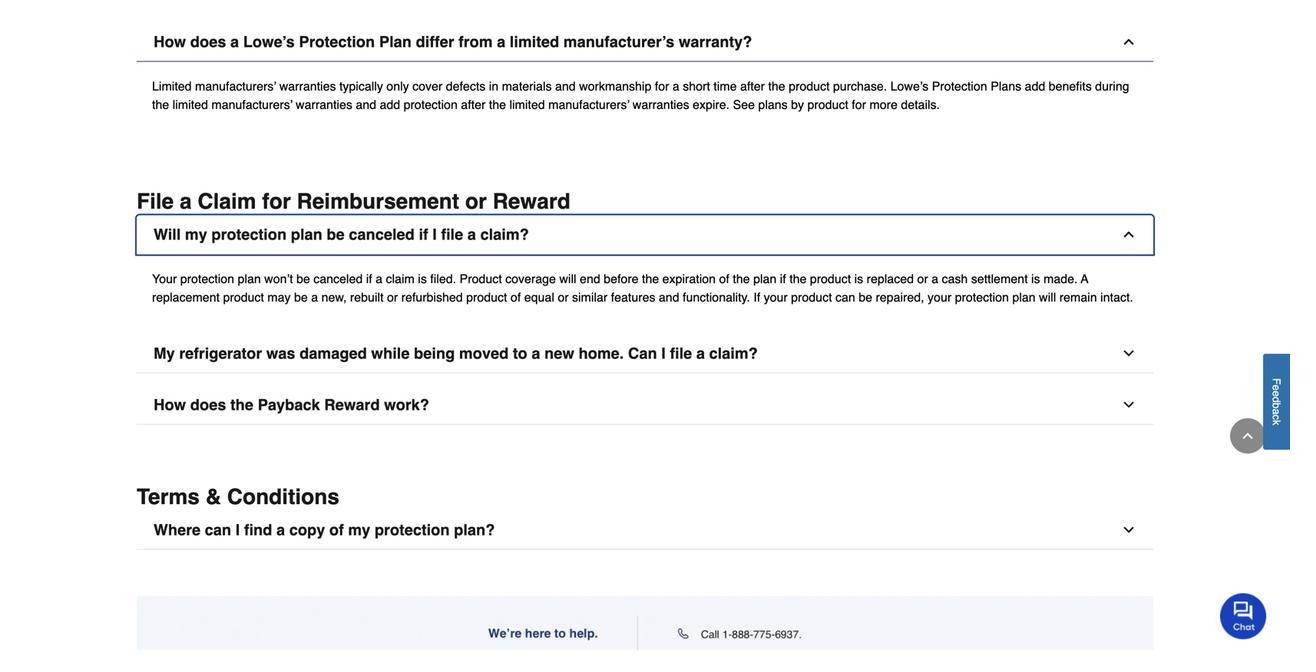 Task type: vqa. For each thing, say whether or not it's contained in the screenshot.
'Limited manufacturers' warranties typically only cover defects in materials and workmanship for a short time after the product purchase. Lowe's Protection Plans add benefits during the limited manufacturers' warranties and add protection after the limited manufacturers' warranties expire. See plans by product for more details.'
yes



Task type: describe. For each thing, give the bounding box(es) containing it.
equal
[[524, 290, 554, 304]]

d
[[1270, 397, 1283, 403]]

scroll to top element
[[1230, 418, 1265, 454]]

product
[[460, 272, 502, 286]]

file
[[137, 189, 174, 214]]

f
[[1270, 378, 1283, 385]]

product right if
[[791, 290, 832, 304]]

a inside the limited manufacturers' warranties typically only cover defects in materials and workmanship for a short time after the product purchase. lowe's protection plans add benefits during the limited manufacturers' warranties and add protection after the limited manufacturers' warranties expire. see plans by product for more details.
[[673, 79, 679, 93]]

from
[[459, 33, 493, 51]]

see
[[733, 97, 755, 112]]

chevron up image
[[1121, 34, 1136, 49]]

1 vertical spatial add
[[380, 97, 400, 112]]

refrigerator
[[179, 345, 262, 362]]

new
[[544, 345, 574, 362]]

won't
[[264, 272, 293, 286]]

1 horizontal spatial of
[[511, 290, 521, 304]]

replaced
[[867, 272, 914, 286]]

payback
[[258, 396, 320, 414]]

may
[[267, 290, 291, 304]]

protection inside the limited manufacturers' warranties typically only cover defects in materials and workmanship for a short time after the product purchase. lowe's protection plans add benefits during the limited manufacturers' warranties and add protection after the limited manufacturers' warranties expire. see plans by product for more details.
[[404, 97, 458, 112]]

protection inside button
[[375, 521, 450, 539]]

terms & conditions
[[137, 485, 339, 509]]

how for how does a lowe's protection plan differ from a limited manufacturer's warranty?
[[154, 33, 186, 51]]

home.
[[579, 345, 624, 362]]

c
[[1270, 415, 1283, 420]]

filed.
[[430, 272, 456, 286]]

plan?
[[454, 521, 495, 539]]

if
[[753, 290, 760, 304]]

canceled for i
[[349, 226, 415, 243]]

intact.
[[1100, 290, 1133, 304]]

0 horizontal spatial after
[[461, 97, 486, 112]]

settlement
[[971, 272, 1028, 286]]

protection up replacement
[[180, 272, 234, 286]]

plan up if
[[753, 272, 776, 286]]

can
[[628, 345, 657, 362]]

similar
[[572, 290, 608, 304]]

product left replaced
[[810, 272, 851, 286]]

functionality.
[[683, 290, 750, 304]]

will my protection plan be canceled if i file a claim? button
[[137, 215, 1153, 255]]

work?
[[384, 396, 429, 414]]

chevron down image for my refrigerator was damaged while being moved to a new home. can i file a claim?
[[1121, 346, 1136, 361]]

1 vertical spatial and
[[356, 97, 376, 112]]

if for i
[[419, 226, 428, 243]]

2 your from the left
[[928, 290, 952, 304]]

more
[[870, 97, 898, 112]]

chevron up image inside will my protection plan be canceled if i file a claim? button
[[1121, 227, 1136, 242]]

terms
[[137, 485, 200, 509]]

plan left won't on the top left
[[238, 272, 261, 286]]

my refrigerator was damaged while being moved to a new home. can i file a claim?
[[154, 345, 758, 362]]

how does the payback reward work? button
[[137, 386, 1153, 425]]

made.
[[1044, 272, 1078, 286]]

warranties left typically
[[279, 79, 336, 93]]

moved
[[459, 345, 509, 362]]

replacement
[[152, 290, 220, 304]]

features
[[611, 290, 655, 304]]

1 horizontal spatial reward
[[493, 189, 570, 214]]

1 vertical spatial will
[[1039, 290, 1056, 304]]

0 vertical spatial add
[[1025, 79, 1045, 93]]

does for a
[[190, 33, 226, 51]]

does for the
[[190, 396, 226, 414]]

f e e d b a c k
[[1270, 378, 1283, 426]]

defects
[[446, 79, 485, 93]]

expire.
[[693, 97, 730, 112]]

plan down settlement
[[1012, 290, 1036, 304]]

&
[[206, 485, 221, 509]]

plan
[[379, 33, 412, 51]]

being
[[414, 345, 455, 362]]

3 is from the left
[[1031, 272, 1040, 286]]

limited
[[152, 79, 192, 93]]

refurbished
[[401, 290, 463, 304]]

file a claim for reimbursement or reward
[[137, 189, 570, 214]]

chevron down image for how does the payback reward work?
[[1121, 397, 1136, 413]]

0 vertical spatial of
[[719, 272, 729, 286]]

before
[[604, 272, 639, 286]]

protection down settlement
[[955, 290, 1009, 304]]

how does the payback reward work?
[[154, 396, 429, 414]]

protection inside the limited manufacturers' warranties typically only cover defects in materials and workmanship for a short time after the product purchase. lowe's protection plans add benefits during the limited manufacturers' warranties and add protection after the limited manufacturers' warranties expire. see plans by product for more details.
[[932, 79, 987, 93]]

i inside button
[[236, 521, 240, 539]]

canceled for a
[[313, 272, 363, 286]]

repaired,
[[876, 290, 924, 304]]

during
[[1095, 79, 1129, 93]]

while
[[371, 345, 410, 362]]

workmanship
[[579, 79, 651, 93]]

benefits
[[1049, 79, 1092, 93]]

protection inside button
[[211, 226, 287, 243]]

new,
[[321, 290, 347, 304]]

differ
[[416, 33, 454, 51]]

f e e d b a c k button
[[1263, 354, 1290, 450]]

how does a lowe's protection plan differ from a limited manufacturer's warranty? button
[[137, 23, 1153, 62]]

by
[[791, 97, 804, 112]]

expiration
[[662, 272, 716, 286]]

your
[[152, 272, 177, 286]]

cover
[[412, 79, 442, 93]]

where can i find a copy of my protection plan?
[[154, 521, 495, 539]]

manufacturer's
[[563, 33, 674, 51]]

time
[[714, 79, 737, 93]]

my inside button
[[185, 226, 207, 243]]

2 horizontal spatial if
[[780, 272, 786, 286]]

2 e from the top
[[1270, 391, 1283, 397]]

and inside "your protection plan won't be canceled if a claim is filed. product coverage will end before the expiration of the plan if the product is replaced or a cash settlement is made. a replacement product may be a new, rebuilt or refurbished product of equal or similar features and functionality. if your product can be repaired, your protection plan will remain intact."
[[659, 290, 679, 304]]

0 horizontal spatial file
[[441, 226, 463, 243]]

my refrigerator was damaged while being moved to a new home. can i file a claim? button
[[137, 334, 1153, 374]]

plan inside button
[[291, 226, 322, 243]]

chat invite button image
[[1220, 593, 1267, 640]]

0 vertical spatial claim?
[[480, 226, 529, 243]]



Task type: locate. For each thing, give the bounding box(es) containing it.
1 horizontal spatial after
[[740, 79, 765, 93]]

add right plans
[[1025, 79, 1045, 93]]

i
[[432, 226, 437, 243], [661, 345, 666, 362], [236, 521, 240, 539]]

2 vertical spatial for
[[262, 189, 291, 214]]

to
[[513, 345, 527, 362]]

plans
[[991, 79, 1021, 93]]

1 horizontal spatial add
[[1025, 79, 1045, 93]]

1 vertical spatial of
[[511, 290, 521, 304]]

details.
[[901, 97, 940, 112]]

1 horizontal spatial for
[[655, 79, 669, 93]]

limited manufacturers' warranties typically only cover defects in materials and workmanship for a short time after the product purchase. lowe's protection plans add benefits during the limited manufacturers' warranties and add protection after the limited manufacturers' warranties expire. see plans by product for more details.
[[152, 79, 1129, 112]]

claim
[[386, 272, 415, 286]]

0 horizontal spatial can
[[205, 521, 231, 539]]

lowe's inside how does a lowe's protection plan differ from a limited manufacturer's warranty? button
[[243, 33, 295, 51]]

protection down 'cover'
[[404, 97, 458, 112]]

chevron down image inside how does the payback reward work? button
[[1121, 397, 1136, 413]]

2 vertical spatial i
[[236, 521, 240, 539]]

canceled inside will my protection plan be canceled if i file a claim? button
[[349, 226, 415, 243]]

for
[[655, 79, 669, 93], [852, 97, 866, 112], [262, 189, 291, 214]]

we're here to help. call 1-888-775-6937. image
[[137, 596, 1153, 650]]

your protection plan won't be canceled if a claim is filed. product coverage will end before the expiration of the plan if the product is replaced or a cash settlement is made. a replacement product may be a new, rebuilt or refurbished product of equal or similar features and functionality. if your product can be repaired, your protection plan will remain intact.
[[152, 272, 1133, 304]]

claim? down functionality.
[[709, 345, 758, 362]]

your right if
[[764, 290, 788, 304]]

1 horizontal spatial claim?
[[709, 345, 758, 362]]

1 horizontal spatial your
[[928, 290, 952, 304]]

my inside button
[[348, 521, 370, 539]]

e up b
[[1270, 391, 1283, 397]]

how does a lowe's protection plan differ from a limited manufacturer's warranty?
[[154, 33, 752, 51]]

protection down the claim at the top left of the page
[[211, 226, 287, 243]]

0 vertical spatial does
[[190, 33, 226, 51]]

purchase.
[[833, 79, 887, 93]]

my right copy
[[348, 521, 370, 539]]

0 vertical spatial file
[[441, 226, 463, 243]]

and down typically
[[356, 97, 376, 112]]

for left short
[[655, 79, 669, 93]]

limited up materials
[[510, 33, 559, 51]]

reimbursement
[[297, 189, 459, 214]]

of left the equal
[[511, 290, 521, 304]]

protection
[[404, 97, 458, 112], [211, 226, 287, 243], [180, 272, 234, 286], [955, 290, 1009, 304], [375, 521, 450, 539]]

1 horizontal spatial can
[[835, 290, 855, 304]]

claim
[[198, 189, 256, 214]]

1 vertical spatial canceled
[[313, 272, 363, 286]]

1 vertical spatial how
[[154, 396, 186, 414]]

will down made.
[[1039, 290, 1056, 304]]

can left repaired,
[[835, 290, 855, 304]]

will left end
[[559, 272, 576, 286]]

0 horizontal spatial protection
[[299, 33, 375, 51]]

chevron up image
[[1121, 227, 1136, 242], [1240, 428, 1255, 444]]

1 horizontal spatial if
[[419, 226, 428, 243]]

1 does from the top
[[190, 33, 226, 51]]

end
[[580, 272, 600, 286]]

typically
[[339, 79, 383, 93]]

if for a
[[366, 272, 372, 286]]

0 vertical spatial i
[[432, 226, 437, 243]]

be down the file a claim for reimbursement or reward
[[327, 226, 345, 243]]

can inside "your protection plan won't be canceled if a claim is filed. product coverage will end before the expiration of the plan if the product is replaced or a cash settlement is made. a replacement product may be a new, rebuilt or refurbished product of equal or similar features and functionality. if your product can be repaired, your protection plan will remain intact."
[[835, 290, 855, 304]]

can
[[835, 290, 855, 304], [205, 521, 231, 539]]

0 horizontal spatial for
[[262, 189, 291, 214]]

can inside button
[[205, 521, 231, 539]]

your down cash
[[928, 290, 952, 304]]

i right can
[[661, 345, 666, 362]]

1 how from the top
[[154, 33, 186, 51]]

1 vertical spatial my
[[348, 521, 370, 539]]

0 vertical spatial can
[[835, 290, 855, 304]]

2 horizontal spatial of
[[719, 272, 729, 286]]

your
[[764, 290, 788, 304], [928, 290, 952, 304]]

0 vertical spatial protection
[[299, 33, 375, 51]]

1 vertical spatial lowe's
[[890, 79, 928, 93]]

2 chevron down image from the top
[[1121, 397, 1136, 413]]

canceled
[[349, 226, 415, 243], [313, 272, 363, 286]]

remain
[[1059, 290, 1097, 304]]

0 vertical spatial reward
[[493, 189, 570, 214]]

product left may
[[223, 290, 264, 304]]

1 vertical spatial chevron up image
[[1240, 428, 1255, 444]]

claim?
[[480, 226, 529, 243], [709, 345, 758, 362]]

0 vertical spatial my
[[185, 226, 207, 243]]

if inside will my protection plan be canceled if i file a claim? button
[[419, 226, 428, 243]]

0 horizontal spatial lowe's
[[243, 33, 295, 51]]

does down refrigerator
[[190, 396, 226, 414]]

chevron up image left f e e d b a c k button
[[1240, 428, 1255, 444]]

or
[[465, 189, 487, 214], [917, 272, 928, 286], [387, 290, 398, 304], [558, 290, 569, 304]]

of
[[719, 272, 729, 286], [511, 290, 521, 304], [329, 521, 344, 539]]

0 horizontal spatial add
[[380, 97, 400, 112]]

chevron down image
[[1121, 522, 1136, 538]]

be down replaced
[[859, 290, 872, 304]]

copy
[[289, 521, 325, 539]]

0 horizontal spatial reward
[[324, 396, 380, 414]]

be right won't on the top left
[[296, 272, 310, 286]]

chevron down image
[[1121, 346, 1136, 361], [1121, 397, 1136, 413]]

of up functionality.
[[719, 272, 729, 286]]

limited
[[510, 33, 559, 51], [173, 97, 208, 112], [509, 97, 545, 112]]

0 horizontal spatial is
[[418, 272, 427, 286]]

the
[[768, 79, 785, 93], [152, 97, 169, 112], [489, 97, 506, 112], [642, 272, 659, 286], [733, 272, 750, 286], [789, 272, 807, 286], [230, 396, 253, 414]]

plan up won't on the top left
[[291, 226, 322, 243]]

2 vertical spatial of
[[329, 521, 344, 539]]

protection inside button
[[299, 33, 375, 51]]

1 is from the left
[[418, 272, 427, 286]]

2 does from the top
[[190, 396, 226, 414]]

chevron up image up intact.
[[1121, 227, 1136, 242]]

1 horizontal spatial will
[[1039, 290, 1056, 304]]

will my protection plan be canceled if i file a claim?
[[154, 226, 529, 243]]

product right by
[[807, 97, 848, 112]]

rebuilt
[[350, 290, 384, 304]]

1 horizontal spatial lowe's
[[890, 79, 928, 93]]

protection left the plan?
[[375, 521, 450, 539]]

only
[[386, 79, 409, 93]]

and down expiration
[[659, 290, 679, 304]]

is left made.
[[1031, 272, 1040, 286]]

was
[[266, 345, 295, 362]]

a inside button
[[276, 521, 285, 539]]

1 chevron down image from the top
[[1121, 346, 1136, 361]]

be
[[327, 226, 345, 243], [296, 272, 310, 286], [294, 290, 308, 304], [859, 290, 872, 304]]

is up refurbished
[[418, 272, 427, 286]]

will
[[559, 272, 576, 286], [1039, 290, 1056, 304]]

2 horizontal spatial is
[[1031, 272, 1040, 286]]

1 horizontal spatial protection
[[932, 79, 987, 93]]

0 horizontal spatial your
[[764, 290, 788, 304]]

1 horizontal spatial chevron up image
[[1240, 428, 1255, 444]]

cash
[[942, 272, 968, 286]]

a
[[1081, 272, 1088, 286]]

1 vertical spatial for
[[852, 97, 866, 112]]

canceled inside "your protection plan won't be canceled if a claim is filed. product coverage will end before the expiration of the plan if the product is replaced or a cash settlement is made. a replacement product may be a new, rebuilt or refurbished product of equal or similar features and functionality. if your product can be repaired, your protection plan will remain intact."
[[313, 272, 363, 286]]

1 vertical spatial reward
[[324, 396, 380, 414]]

damaged
[[300, 345, 367, 362]]

1 vertical spatial file
[[670, 345, 692, 362]]

0 horizontal spatial if
[[366, 272, 372, 286]]

manufacturers'
[[195, 79, 276, 93], [211, 97, 292, 112], [548, 97, 629, 112]]

0 horizontal spatial and
[[356, 97, 376, 112]]

the inside button
[[230, 396, 253, 414]]

conditions
[[227, 485, 339, 509]]

where
[[154, 521, 201, 539]]

1 horizontal spatial file
[[670, 345, 692, 362]]

b
[[1270, 403, 1283, 409]]

0 vertical spatial for
[[655, 79, 669, 93]]

0 vertical spatial chevron down image
[[1121, 346, 1136, 361]]

short
[[683, 79, 710, 93]]

1 vertical spatial can
[[205, 521, 231, 539]]

file right can
[[670, 345, 692, 362]]

will
[[154, 226, 181, 243]]

limited inside button
[[510, 33, 559, 51]]

1 vertical spatial does
[[190, 396, 226, 414]]

does inside how does a lowe's protection plan differ from a limited manufacturer's warranty? button
[[190, 33, 226, 51]]

e up 'd'
[[1270, 385, 1283, 391]]

my
[[154, 345, 175, 362]]

how down my at the bottom of the page
[[154, 396, 186, 414]]

1 horizontal spatial and
[[555, 79, 576, 93]]

if
[[419, 226, 428, 243], [366, 272, 372, 286], [780, 272, 786, 286]]

after
[[740, 79, 765, 93], [461, 97, 486, 112]]

1 horizontal spatial i
[[432, 226, 437, 243]]

can down &
[[205, 521, 231, 539]]

add down only
[[380, 97, 400, 112]]

0 vertical spatial will
[[559, 272, 576, 286]]

chevron down image inside my refrigerator was damaged while being moved to a new home. can i file a claim? button
[[1121, 346, 1136, 361]]

2 horizontal spatial i
[[661, 345, 666, 362]]

1 horizontal spatial my
[[348, 521, 370, 539]]

limited down limited
[[173, 97, 208, 112]]

1 vertical spatial claim?
[[709, 345, 758, 362]]

1 horizontal spatial is
[[854, 272, 863, 286]]

0 horizontal spatial my
[[185, 226, 207, 243]]

for down purchase.
[[852, 97, 866, 112]]

chevron up image inside scroll to top element
[[1240, 428, 1255, 444]]

does up limited
[[190, 33, 226, 51]]

1 vertical spatial protection
[[932, 79, 987, 93]]

add
[[1025, 79, 1045, 93], [380, 97, 400, 112]]

plans
[[758, 97, 788, 112]]

0 vertical spatial how
[[154, 33, 186, 51]]

how
[[154, 33, 186, 51], [154, 396, 186, 414]]

in
[[489, 79, 498, 93]]

0 vertical spatial and
[[555, 79, 576, 93]]

product up by
[[789, 79, 830, 93]]

lowe's inside the limited manufacturers' warranties typically only cover defects in materials and workmanship for a short time after the product purchase. lowe's protection plans add benefits during the limited manufacturers' warranties and add protection after the limited manufacturers' warranties expire. see plans by product for more details.
[[890, 79, 928, 93]]

2 horizontal spatial and
[[659, 290, 679, 304]]

i up filed.
[[432, 226, 437, 243]]

warranties down short
[[633, 97, 689, 112]]

be inside button
[[327, 226, 345, 243]]

0 horizontal spatial claim?
[[480, 226, 529, 243]]

warranty?
[[679, 33, 752, 51]]

after down defects
[[461, 97, 486, 112]]

file up filed.
[[441, 226, 463, 243]]

1 e from the top
[[1270, 385, 1283, 391]]

file
[[441, 226, 463, 243], [670, 345, 692, 362]]

and right materials
[[555, 79, 576, 93]]

0 horizontal spatial chevron up image
[[1121, 227, 1136, 242]]

canceled up new, at left top
[[313, 272, 363, 286]]

0 vertical spatial canceled
[[349, 226, 415, 243]]

canceled down reimbursement at the left of the page
[[349, 226, 415, 243]]

1 vertical spatial i
[[661, 345, 666, 362]]

warranties
[[279, 79, 336, 93], [296, 97, 352, 112], [633, 97, 689, 112]]

product
[[789, 79, 830, 93], [807, 97, 848, 112], [810, 272, 851, 286], [223, 290, 264, 304], [466, 290, 507, 304], [791, 290, 832, 304]]

warranties down typically
[[296, 97, 352, 112]]

is left replaced
[[854, 272, 863, 286]]

limited down materials
[[509, 97, 545, 112]]

does inside how does the payback reward work? button
[[190, 396, 226, 414]]

where can i find a copy of my protection plan? button
[[137, 511, 1153, 550]]

how for how does the payback reward work?
[[154, 396, 186, 414]]

how up limited
[[154, 33, 186, 51]]

1 vertical spatial after
[[461, 97, 486, 112]]

k
[[1270, 420, 1283, 426]]

of inside button
[[329, 521, 344, 539]]

i left find
[[236, 521, 240, 539]]

protection up typically
[[299, 33, 375, 51]]

0 vertical spatial lowe's
[[243, 33, 295, 51]]

0 vertical spatial after
[[740, 79, 765, 93]]

after up see
[[740, 79, 765, 93]]

of right copy
[[329, 521, 344, 539]]

2 is from the left
[[854, 272, 863, 286]]

2 how from the top
[[154, 396, 186, 414]]

2 vertical spatial and
[[659, 290, 679, 304]]

2 horizontal spatial for
[[852, 97, 866, 112]]

my right 'will' at top
[[185, 226, 207, 243]]

does
[[190, 33, 226, 51], [190, 396, 226, 414]]

0 horizontal spatial of
[[329, 521, 344, 539]]

0 vertical spatial chevron up image
[[1121, 227, 1136, 242]]

coverage
[[505, 272, 556, 286]]

find
[[244, 521, 272, 539]]

1 vertical spatial chevron down image
[[1121, 397, 1136, 413]]

reward inside button
[[324, 396, 380, 414]]

1 your from the left
[[764, 290, 788, 304]]

0 horizontal spatial i
[[236, 521, 240, 539]]

product down product on the left of the page
[[466, 290, 507, 304]]

0 horizontal spatial will
[[559, 272, 576, 286]]

and
[[555, 79, 576, 93], [356, 97, 376, 112], [659, 290, 679, 304]]

protection up details.
[[932, 79, 987, 93]]

be right may
[[294, 290, 308, 304]]

for right the claim at the top left of the page
[[262, 189, 291, 214]]

claim? up product on the left of the page
[[480, 226, 529, 243]]

my
[[185, 226, 207, 243], [348, 521, 370, 539]]

materials
[[502, 79, 552, 93]]



